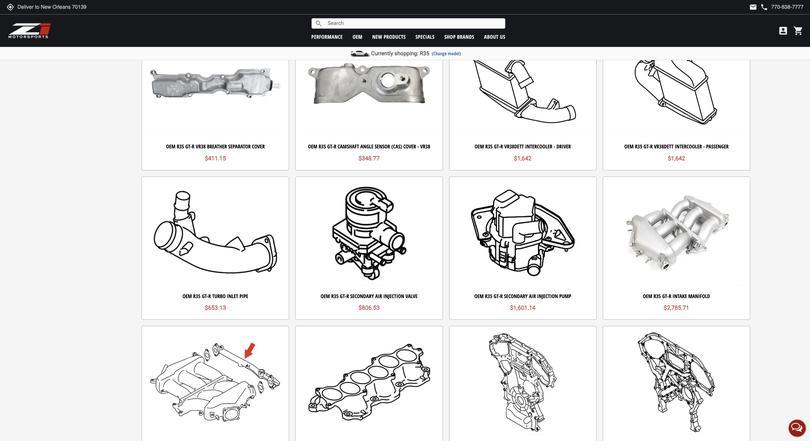 Task type: describe. For each thing, give the bounding box(es) containing it.
search
[[315, 20, 323, 27]]

oem for oem r35 gt-r vr38dett intercooler - passenger
[[625, 143, 634, 150]]

r for oem r35 gt-r vr38 breather separator cover
[[192, 143, 195, 150]]

r for oem r35 gt-r camshaft angle sensor (cas) cover - vr38
[[334, 143, 337, 150]]

specials
[[416, 33, 435, 40]]

currently shopping: r35 (change model)
[[371, 50, 461, 57]]

r35 for oem r35 gt-r secondary air injection pump
[[485, 293, 493, 300]]

secondary for oem r35 gt-r secondary air injection valve
[[350, 293, 374, 300]]

intercooler for passenger
[[675, 143, 702, 150]]

oem link
[[353, 33, 363, 40]]

shopping:
[[395, 50, 419, 57]]

intake
[[673, 293, 687, 300]]

2 cover from the left
[[404, 143, 416, 150]]

$653.13
[[205, 304, 226, 311]]

$1,642 for passenger
[[668, 155, 686, 162]]

angle
[[361, 143, 374, 150]]

(cas)
[[392, 143, 402, 150]]

gt- for oem r35 gt-r secondary air injection pump
[[494, 293, 500, 300]]

oem for oem r35 gt-r turbo inlet pipe
[[183, 293, 192, 300]]

gt- for oem r35 gt-r secondary air injection valve
[[340, 293, 347, 300]]

performance link
[[311, 33, 343, 40]]

mail phone
[[750, 3, 769, 11]]

r for oem r35 gt-r vr38dett intercooler - driver
[[501, 143, 503, 150]]

r35 for oem r35 gt-r turbo inlet pipe
[[193, 293, 201, 300]]

gt- for oem r35 gt-r vr38 breather separator cover
[[185, 143, 192, 150]]

shopping_cart
[[794, 26, 804, 36]]

gt- for oem r35 gt-r camshaft angle sensor (cas) cover - vr38
[[327, 143, 334, 150]]

oem for oem link
[[353, 33, 363, 40]]

r35 for oem r35 gt-r intake manifold
[[654, 293, 661, 300]]

z1 motorsports logo image
[[8, 23, 52, 39]]

$411.15
[[205, 155, 226, 162]]

gt- for oem r35 gt-r intake manifold
[[663, 293, 669, 300]]

oem r35 gt-r vr38 breather separator cover
[[166, 143, 265, 150]]

Search search field
[[323, 18, 505, 28]]

oem r35 gt-r intake manifold
[[643, 293, 710, 300]]

gt- for oem r35 gt-r turbo inlet pipe
[[202, 293, 208, 300]]

shop brands
[[445, 33, 475, 40]]

r for oem r35 gt-r secondary air injection pump
[[500, 293, 503, 300]]

account_box
[[778, 26, 789, 36]]

pipe
[[240, 293, 248, 300]]

phone link
[[761, 3, 804, 11]]

separator
[[228, 143, 251, 150]]

us
[[500, 33, 506, 40]]

camshaft
[[338, 143, 359, 150]]

new
[[372, 33, 382, 40]]

oem r35 gt-r secondary air injection valve
[[321, 293, 418, 300]]

1 vr38 from the left
[[196, 143, 206, 150]]

$1,601.14
[[510, 304, 536, 311]]

oem for oem r35 gt-r vr38 breather separator cover
[[166, 143, 176, 150]]

r for oem r35 gt-r vr38dett intercooler - passenger
[[650, 143, 653, 150]]

shopping_cart link
[[792, 26, 804, 36]]

sensor
[[375, 143, 390, 150]]

my_location
[[6, 3, 14, 11]]

intercooler for driver
[[525, 143, 553, 150]]

breather
[[207, 143, 227, 150]]

about
[[484, 33, 499, 40]]

specials link
[[416, 33, 435, 40]]

r35 for oem r35 gt-r vr38dett intercooler - driver
[[486, 143, 493, 150]]

vr38dett for oem r35 gt-r vr38dett intercooler - passenger
[[654, 143, 674, 150]]

mail
[[750, 3, 758, 11]]

$348.77
[[359, 155, 380, 162]]

passenger
[[707, 143, 729, 150]]

gt- for oem r35 gt-r vr38dett intercooler - passenger
[[644, 143, 650, 150]]

r35 for oem r35 gt-r camshaft angle sensor (cas) cover - vr38
[[319, 143, 326, 150]]



Task type: vqa. For each thing, say whether or not it's contained in the screenshot.
6 minute read
no



Task type: locate. For each thing, give the bounding box(es) containing it.
secondary up '$1,601.14'
[[504, 293, 528, 300]]

(change
[[432, 50, 447, 57]]

oem for oem r35 gt-r secondary air injection pump
[[475, 293, 484, 300]]

2 vr38dett from the left
[[654, 143, 674, 150]]

3 - from the left
[[704, 143, 705, 150]]

about us link
[[484, 33, 506, 40]]

mail link
[[750, 3, 758, 11]]

air up '$1,601.14'
[[529, 293, 536, 300]]

gt-
[[185, 143, 192, 150], [327, 143, 334, 150], [494, 143, 501, 150], [644, 143, 650, 150], [202, 293, 208, 300], [340, 293, 347, 300], [494, 293, 500, 300], [663, 293, 669, 300]]

0 horizontal spatial cover
[[252, 143, 265, 150]]

1 horizontal spatial injection
[[537, 293, 558, 300]]

r35 for oem r35 gt-r vr38 breather separator cover
[[177, 143, 184, 150]]

1 horizontal spatial $1,642
[[668, 155, 686, 162]]

1 horizontal spatial air
[[529, 293, 536, 300]]

new products link
[[372, 33, 406, 40]]

r35 for oem r35 gt-r vr38dett intercooler - passenger
[[635, 143, 643, 150]]

2 injection from the left
[[537, 293, 558, 300]]

air
[[375, 293, 382, 300], [529, 293, 536, 300]]

oem r35 gt-r vr38dett intercooler - passenger
[[625, 143, 729, 150]]

1 air from the left
[[375, 293, 382, 300]]

(change model) link
[[432, 50, 461, 57]]

$1,642
[[514, 155, 532, 162], [668, 155, 686, 162]]

0 horizontal spatial $1,642
[[514, 155, 532, 162]]

- for oem r35 gt-r vr38dett intercooler - driver
[[554, 143, 556, 150]]

oem for oem r35 gt-r secondary air injection valve
[[321, 293, 330, 300]]

shop brands link
[[445, 33, 475, 40]]

1 horizontal spatial -
[[554, 143, 556, 150]]

r35 for oem r35 gt-r secondary air injection valve
[[331, 293, 339, 300]]

r for oem r35 gt-r intake manifold
[[669, 293, 672, 300]]

inlet
[[227, 293, 238, 300]]

intercooler left the driver
[[525, 143, 553, 150]]

air for valve
[[375, 293, 382, 300]]

1 cover from the left
[[252, 143, 265, 150]]

driver
[[557, 143, 571, 150]]

2 intercooler from the left
[[675, 143, 702, 150]]

cover
[[252, 143, 265, 150], [404, 143, 416, 150]]

0 horizontal spatial secondary
[[350, 293, 374, 300]]

1 vr38dett from the left
[[505, 143, 524, 150]]

1 injection from the left
[[384, 293, 404, 300]]

1 intercooler from the left
[[525, 143, 553, 150]]

vr38dett
[[505, 143, 524, 150], [654, 143, 674, 150]]

new products
[[372, 33, 406, 40]]

$1,642 for driver
[[514, 155, 532, 162]]

cover right (cas)
[[404, 143, 416, 150]]

- for oem r35 gt-r vr38dett intercooler - passenger
[[704, 143, 705, 150]]

1 secondary from the left
[[350, 293, 374, 300]]

injection
[[384, 293, 404, 300], [537, 293, 558, 300]]

0 horizontal spatial intercooler
[[525, 143, 553, 150]]

- left the driver
[[554, 143, 556, 150]]

valve
[[406, 293, 418, 300]]

oem r35 gt-r camshaft angle sensor (cas) cover - vr38
[[308, 143, 430, 150]]

1 $1,642 from the left
[[514, 155, 532, 162]]

manifold
[[689, 293, 710, 300]]

0 horizontal spatial vr38
[[196, 143, 206, 150]]

2 air from the left
[[529, 293, 536, 300]]

$2,785.71
[[664, 304, 690, 311]]

vr38dett for oem r35 gt-r vr38dett intercooler - driver
[[505, 143, 524, 150]]

1 horizontal spatial secondary
[[504, 293, 528, 300]]

$1,642 down oem r35 gt-r vr38dett intercooler - driver
[[514, 155, 532, 162]]

injection left pump
[[537, 293, 558, 300]]

vr38 right (cas)
[[420, 143, 430, 150]]

2 secondary from the left
[[504, 293, 528, 300]]

r for oem r35 gt-r secondary air injection valve
[[347, 293, 349, 300]]

model)
[[448, 50, 461, 57]]

1 horizontal spatial vr38
[[420, 143, 430, 150]]

intercooler left passenger on the right of page
[[675, 143, 702, 150]]

r
[[192, 143, 195, 150], [334, 143, 337, 150], [501, 143, 503, 150], [650, 143, 653, 150], [208, 293, 211, 300], [347, 293, 349, 300], [500, 293, 503, 300], [669, 293, 672, 300]]

oem r35 gt-r turbo inlet pipe
[[183, 293, 248, 300]]

pump
[[560, 293, 571, 300]]

phone
[[761, 3, 769, 11]]

turbo
[[212, 293, 226, 300]]

oem r35 gt-r vr38dett intercooler - driver
[[475, 143, 571, 150]]

secondary for oem r35 gt-r secondary air injection pump
[[504, 293, 528, 300]]

oem for oem r35 gt-r vr38dett intercooler - driver
[[475, 143, 484, 150]]

1 - from the left
[[418, 143, 419, 150]]

$1,642 down oem r35 gt-r vr38dett intercooler - passenger
[[668, 155, 686, 162]]

r for oem r35 gt-r turbo inlet pipe
[[208, 293, 211, 300]]

air up '$806.53'
[[375, 293, 382, 300]]

injection for pump
[[537, 293, 558, 300]]

brands
[[457, 33, 475, 40]]

gt- for oem r35 gt-r vr38dett intercooler - driver
[[494, 143, 501, 150]]

1 horizontal spatial intercooler
[[675, 143, 702, 150]]

account_box link
[[777, 26, 790, 36]]

oem for oem r35 gt-r camshaft angle sensor (cas) cover - vr38
[[308, 143, 317, 150]]

1 horizontal spatial cover
[[404, 143, 416, 150]]

shop
[[445, 33, 456, 40]]

about us
[[484, 33, 506, 40]]

air for pump
[[529, 293, 536, 300]]

oem
[[353, 33, 363, 40], [166, 143, 176, 150], [308, 143, 317, 150], [475, 143, 484, 150], [625, 143, 634, 150], [183, 293, 192, 300], [321, 293, 330, 300], [475, 293, 484, 300], [643, 293, 653, 300]]

products
[[384, 33, 406, 40]]

currently
[[371, 50, 393, 57]]

-
[[418, 143, 419, 150], [554, 143, 556, 150], [704, 143, 705, 150]]

0 horizontal spatial vr38dett
[[505, 143, 524, 150]]

oem r35 gt-r secondary air injection pump
[[475, 293, 571, 300]]

vr38
[[196, 143, 206, 150], [420, 143, 430, 150]]

oem for oem r35 gt-r intake manifold
[[643, 293, 653, 300]]

secondary
[[350, 293, 374, 300], [504, 293, 528, 300]]

0 horizontal spatial injection
[[384, 293, 404, 300]]

2 $1,642 from the left
[[668, 155, 686, 162]]

injection left valve on the right
[[384, 293, 404, 300]]

$806.53
[[359, 304, 380, 311]]

r35
[[420, 50, 430, 57], [177, 143, 184, 150], [319, 143, 326, 150], [486, 143, 493, 150], [635, 143, 643, 150], [193, 293, 201, 300], [331, 293, 339, 300], [485, 293, 493, 300], [654, 293, 661, 300]]

vr38 left breather
[[196, 143, 206, 150]]

- right (cas)
[[418, 143, 419, 150]]

cover right separator
[[252, 143, 265, 150]]

0 horizontal spatial air
[[375, 293, 382, 300]]

injection for valve
[[384, 293, 404, 300]]

performance
[[311, 33, 343, 40]]

secondary up '$806.53'
[[350, 293, 374, 300]]

1 horizontal spatial vr38dett
[[654, 143, 674, 150]]

- left passenger on the right of page
[[704, 143, 705, 150]]

0 horizontal spatial -
[[418, 143, 419, 150]]

2 vr38 from the left
[[420, 143, 430, 150]]

intercooler
[[525, 143, 553, 150], [675, 143, 702, 150]]

2 - from the left
[[554, 143, 556, 150]]

2 horizontal spatial -
[[704, 143, 705, 150]]



